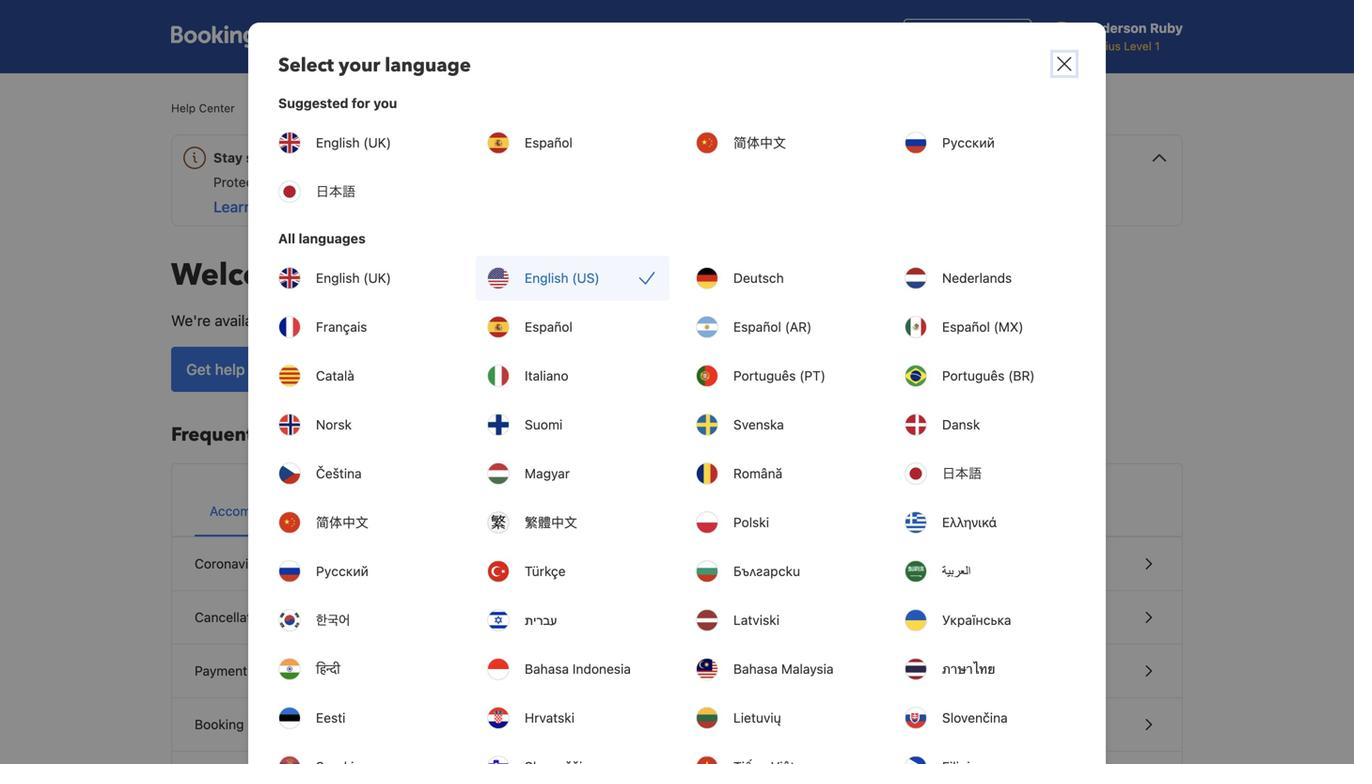 Task type: vqa. For each thing, say whether or not it's contained in the screenshot.


Task type: describe. For each thing, give the bounding box(es) containing it.
questions
[[333, 422, 422, 448]]

coronavirus-related support button
[[172, 538, 1183, 592]]

bahasa for bahasa malaysia
[[734, 662, 778, 677]]

2 by from the left
[[791, 175, 805, 190]]

never
[[362, 175, 396, 190]]

čeština
[[316, 466, 362, 482]]

we're available 24 hours a day
[[171, 312, 379, 330]]

1 horizontal spatial русский link
[[894, 120, 1088, 166]]

suomi
[[525, 417, 563, 433]]

español (ar) link
[[685, 305, 879, 350]]

português (pt) link
[[685, 354, 879, 399]]

frequently asked questions
[[171, 422, 422, 448]]

0 horizontal spatial the
[[353, 255, 401, 296]]

english (uk) link for for
[[267, 120, 461, 166]]

security
[[292, 175, 341, 190]]

繁體中文
[[525, 515, 578, 531]]

हिन्दी link
[[267, 647, 461, 692]]

العربية link
[[894, 549, 1088, 595]]

latviski link
[[685, 598, 879, 644]]

português for português (pt)
[[734, 368, 796, 384]]

(uk) for for
[[363, 135, 391, 151]]

español link for español (ar)
[[476, 305, 670, 350]]

español inside español (mx) link
[[943, 319, 991, 335]]

lietuvių link
[[685, 696, 879, 741]]

magyar link
[[476, 452, 670, 497]]

booking details button
[[172, 699, 1183, 753]]

the inside protect your security by never sharing your personal or credit card information over the phone, by email, or chat. learn more
[[722, 175, 742, 190]]

1 horizontal spatial center
[[486, 255, 584, 296]]

accommodations button
[[195, 465, 330, 536]]

get help with a booking
[[186, 361, 351, 379]]

ελληνικά link
[[894, 501, 1088, 546]]

over
[[692, 175, 719, 190]]

personal
[[479, 175, 531, 190]]

nederlands
[[943, 270, 1013, 286]]

we're
[[171, 312, 211, 330]]

bahasa indonesia
[[525, 662, 631, 677]]

0 horizontal spatial русский link
[[267, 549, 461, 595]]

1
[[1155, 40, 1161, 53]]

norsk link
[[267, 403, 461, 448]]

bahasa malaysia
[[734, 662, 834, 677]]

english (uk) for languages
[[316, 270, 391, 286]]

1 horizontal spatial a
[[342, 312, 350, 330]]

1 vertical spatial help
[[408, 255, 478, 296]]

with
[[249, 361, 279, 379]]

coronavirus-
[[195, 557, 274, 572]]

details
[[248, 717, 289, 733]]

bahasa for bahasa indonesia
[[525, 662, 569, 677]]

english (uk) link for languages
[[267, 256, 461, 301]]

español (ar)
[[734, 319, 812, 335]]

0 vertical spatial help
[[171, 102, 196, 115]]

get help with a booking button
[[171, 347, 366, 392]]

bahasa malaysia link
[[685, 647, 879, 692]]

language
[[385, 53, 471, 79]]

русский for left 'русский' link
[[316, 564, 369, 580]]

español (mx)
[[943, 319, 1024, 335]]

italiano link
[[476, 354, 670, 399]]

to
[[315, 255, 346, 296]]

(pt)
[[800, 368, 826, 384]]

related
[[274, 557, 316, 572]]

magyar
[[525, 466, 570, 482]]

email,
[[809, 175, 845, 190]]

עברית
[[525, 613, 558, 628]]

čeština link
[[267, 452, 461, 497]]

payment button
[[172, 645, 1183, 699]]

suomi link
[[476, 403, 670, 448]]

2 or from the left
[[848, 175, 861, 190]]

booking.com online hotel reservations image
[[171, 25, 307, 48]]

(br)
[[1009, 368, 1035, 384]]

1 or from the left
[[534, 175, 547, 190]]

english inside "link"
[[525, 270, 569, 286]]

italiano
[[525, 368, 569, 384]]

हिन्दी
[[316, 662, 340, 677]]

tab list containing accommodations
[[172, 465, 1183, 538]]

español link for 简体中文
[[476, 120, 670, 166]]

norsk
[[316, 417, 352, 433]]

credit
[[550, 175, 586, 190]]

stay safe online
[[214, 150, 316, 166]]

car rentals
[[345, 504, 412, 519]]

accommodations
[[210, 504, 315, 519]]

close the list of languages image
[[1054, 53, 1076, 75]]

support
[[320, 557, 367, 572]]

help center
[[171, 102, 235, 115]]

türkçe
[[525, 564, 566, 580]]

български link
[[685, 549, 879, 595]]

select your language dialog
[[248, 23, 1106, 765]]

hrvatski link
[[476, 696, 670, 741]]

0 vertical spatial 日本語 link
[[267, 169, 461, 215]]

learn more link
[[214, 198, 293, 216]]

welcome
[[171, 255, 308, 296]]

your for security
[[262, 175, 288, 190]]

protect your security by never sharing your personal or credit card information over the phone, by email, or chat. learn more
[[214, 175, 895, 216]]

繁體中文 link
[[476, 501, 670, 546]]

indonesia
[[573, 662, 631, 677]]

coronavirus-related support
[[195, 557, 367, 572]]

(uk) for languages
[[363, 270, 391, 286]]

your for language
[[339, 53, 380, 79]]

protect
[[214, 175, 258, 190]]

help
[[215, 361, 245, 379]]

english (us)
[[525, 270, 600, 286]]

0 vertical spatial 日本語
[[316, 184, 356, 199]]

deutsch
[[734, 270, 784, 286]]

airport taxis
[[512, 504, 586, 519]]

български
[[734, 564, 801, 580]]

all languages
[[278, 231, 366, 247]]

taxis
[[558, 504, 586, 519]]

hrvatski
[[525, 711, 575, 726]]

airport
[[512, 504, 554, 519]]



Task type: locate. For each thing, give the bounding box(es) containing it.
türkçe link
[[476, 549, 670, 595]]

0 vertical spatial center
[[199, 102, 235, 115]]

1 (uk) from the top
[[363, 135, 391, 151]]

1 horizontal spatial 日本語
[[943, 466, 982, 482]]

0 vertical spatial 简体中文 link
[[685, 120, 879, 166]]

eesti
[[316, 711, 346, 726]]

your right 'sharing'
[[448, 175, 475, 190]]

english down suggested for you
[[316, 135, 360, 151]]

0 horizontal spatial your
[[262, 175, 288, 190]]

1 bahasa from the left
[[525, 662, 569, 677]]

1 horizontal spatial bahasa
[[734, 662, 778, 677]]

עברית link
[[476, 598, 670, 644]]

stay safe online button
[[180, 135, 1183, 173]]

1 by from the left
[[344, 175, 359, 190]]

learn
[[214, 198, 253, 216]]

english (uk) link up day on the top left of the page
[[267, 256, 461, 301]]

ภาษาไทย link
[[894, 647, 1088, 692]]

the right over
[[722, 175, 742, 190]]

简体中文 up phone,
[[734, 135, 787, 151]]

2 english (uk) link from the top
[[267, 256, 461, 301]]

your up for
[[339, 53, 380, 79]]

center
[[199, 102, 235, 115], [486, 255, 584, 296]]

português left (pt)
[[734, 368, 796, 384]]

center down protect your security by never sharing your personal or credit card information over the phone, by email, or chat. learn more
[[486, 255, 584, 296]]

0 vertical spatial english (uk) link
[[267, 120, 461, 166]]

español
[[525, 135, 573, 151], [525, 319, 573, 335], [734, 319, 782, 335], [943, 319, 991, 335]]

ภาษาไทย
[[943, 662, 996, 677]]

online
[[277, 150, 316, 166]]

you
[[374, 95, 397, 111]]

1 vertical spatial 日本語
[[943, 466, 982, 482]]

(mx)
[[994, 319, 1024, 335]]

日本語 link up languages
[[267, 169, 461, 215]]

bahasa indonesia link
[[476, 647, 670, 692]]

select your language
[[278, 53, 471, 79]]

русский for 'русский' link to the right
[[943, 135, 995, 151]]

español link down the "english (us)" "link"
[[476, 305, 670, 350]]

1 vertical spatial 简体中文 link
[[267, 501, 461, 546]]

day
[[354, 312, 379, 330]]

english (uk) link
[[267, 120, 461, 166], [267, 256, 461, 301]]

english for for
[[316, 135, 360, 151]]

by
[[344, 175, 359, 190], [791, 175, 805, 190]]

english (uk) link down for
[[267, 120, 461, 166]]

português
[[734, 368, 796, 384], [943, 368, 1005, 384]]

by left "email,"
[[791, 175, 805, 190]]

español left the (ar)
[[734, 319, 782, 335]]

1 english (uk) from the top
[[316, 135, 391, 151]]

русский
[[943, 135, 995, 151], [316, 564, 369, 580]]

简体中文 link up support
[[267, 501, 461, 546]]

português for português (br)
[[943, 368, 1005, 384]]

日本語 left never
[[316, 184, 356, 199]]

latviski
[[734, 613, 780, 628]]

1 vertical spatial 日本語 link
[[894, 452, 1088, 497]]

español left (mx)
[[943, 319, 991, 335]]

for
[[352, 95, 370, 111]]

한국어 link
[[267, 598, 461, 644]]

car rentals button
[[330, 465, 427, 536]]

(uk) up day on the top left of the page
[[363, 270, 391, 286]]

or left chat.
[[848, 175, 861, 190]]

cancellations
[[195, 610, 277, 626]]

0 horizontal spatial 简体中文 link
[[267, 501, 461, 546]]

the right to at the left of the page
[[353, 255, 401, 296]]

1 vertical spatial (uk)
[[363, 270, 391, 286]]

日本語 link
[[267, 169, 461, 215], [894, 452, 1088, 497]]

0 horizontal spatial 日本語
[[316, 184, 356, 199]]

a right with
[[282, 361, 291, 379]]

or
[[534, 175, 547, 190], [848, 175, 861, 190]]

1 horizontal spatial 日本語 link
[[894, 452, 1088, 497]]

languages
[[299, 231, 366, 247]]

0 vertical spatial the
[[722, 175, 742, 190]]

русский link
[[894, 120, 1088, 166], [267, 549, 461, 595]]

français
[[316, 319, 367, 335]]

slovenčina link
[[894, 696, 1088, 741]]

简体中文 for 简体中文 link to the left
[[316, 515, 369, 531]]

0 vertical spatial español link
[[476, 120, 670, 166]]

português left the (br)
[[943, 368, 1005, 384]]

english (uk) up day on the top left of the page
[[316, 270, 391, 286]]

a left day on the top left of the page
[[342, 312, 350, 330]]

español link up "credit"
[[476, 120, 670, 166]]

0 horizontal spatial a
[[282, 361, 291, 379]]

frequently
[[171, 422, 270, 448]]

dansk
[[943, 417, 981, 433]]

español up italiano
[[525, 319, 573, 335]]

1 vertical spatial a
[[282, 361, 291, 379]]

welcome to the help center
[[171, 255, 584, 296]]

日本語 down dansk
[[943, 466, 982, 482]]

0 vertical spatial (uk)
[[363, 135, 391, 151]]

1 horizontal spatial русский
[[943, 135, 995, 151]]

日本語
[[316, 184, 356, 199], [943, 466, 982, 482]]

get
[[186, 361, 211, 379]]

0 horizontal spatial português
[[734, 368, 796, 384]]

0 horizontal spatial 简体中文
[[316, 515, 369, 531]]

svenska link
[[685, 403, 879, 448]]

2 (uk) from the top
[[363, 270, 391, 286]]

nederlands link
[[894, 256, 1088, 301]]

українська link
[[894, 598, 1088, 644]]

ελληνικά
[[943, 515, 997, 531]]

1 vertical spatial the
[[353, 255, 401, 296]]

1 horizontal spatial the
[[722, 175, 742, 190]]

by left never
[[344, 175, 359, 190]]

bahasa up hrvatski at the bottom left of page
[[525, 662, 569, 677]]

deutsch link
[[685, 256, 879, 301]]

anderson ruby genius level 1
[[1085, 20, 1184, 53]]

1 horizontal spatial your
[[339, 53, 380, 79]]

українська
[[943, 613, 1012, 628]]

rentals
[[370, 504, 412, 519]]

2 português from the left
[[943, 368, 1005, 384]]

français link
[[267, 305, 461, 350]]

0 vertical spatial a
[[342, 312, 350, 330]]

select
[[278, 53, 334, 79]]

english down languages
[[316, 270, 360, 286]]

car
[[345, 504, 367, 519]]

your up more
[[262, 175, 288, 190]]

0 horizontal spatial center
[[199, 102, 235, 115]]

center up "stay" in the left top of the page
[[199, 102, 235, 115]]

1 horizontal spatial by
[[791, 175, 805, 190]]

日本語 link up ελληνικά link
[[894, 452, 1088, 497]]

1 horizontal spatial help
[[408, 255, 478, 296]]

travel alert element
[[171, 135, 1184, 227]]

2 english (uk) from the top
[[316, 270, 391, 286]]

airport taxis button
[[497, 465, 601, 536]]

0 horizontal spatial help
[[171, 102, 196, 115]]

简体中文 for the rightmost 简体中文 link
[[734, 135, 787, 151]]

genius
[[1085, 40, 1121, 53]]

slovenčina
[[943, 711, 1008, 726]]

0 horizontal spatial bahasa
[[525, 662, 569, 677]]

your inside dialog
[[339, 53, 380, 79]]

1 português from the left
[[734, 368, 796, 384]]

eesti link
[[267, 696, 461, 741]]

chat.
[[865, 175, 895, 190]]

the
[[722, 175, 742, 190], [353, 255, 401, 296]]

1 vertical spatial center
[[486, 255, 584, 296]]

polski
[[734, 515, 770, 531]]

العربية
[[943, 564, 971, 580]]

english (uk) down for
[[316, 135, 391, 151]]

0 horizontal spatial or
[[534, 175, 547, 190]]

or left "credit"
[[534, 175, 547, 190]]

dansk link
[[894, 403, 1088, 448]]

0 vertical spatial english (uk)
[[316, 135, 391, 151]]

2 español link from the top
[[476, 305, 670, 350]]

english (uk)
[[316, 135, 391, 151], [316, 270, 391, 286]]

0 vertical spatial русский
[[943, 135, 995, 151]]

1 horizontal spatial or
[[848, 175, 861, 190]]

(ar)
[[785, 319, 812, 335]]

1 vertical spatial español link
[[476, 305, 670, 350]]

1 español link from the top
[[476, 120, 670, 166]]

1 vertical spatial english (uk)
[[316, 270, 391, 286]]

1 horizontal spatial 简体中文
[[734, 135, 787, 151]]

català
[[316, 368, 355, 384]]

a inside get help with a booking button
[[282, 361, 291, 379]]

asked
[[274, 422, 328, 448]]

0 horizontal spatial 日本語 link
[[267, 169, 461, 215]]

english for languages
[[316, 270, 360, 286]]

anderson
[[1085, 20, 1147, 36]]

suggested for you
[[278, 95, 397, 111]]

español up "credit"
[[525, 135, 573, 151]]

bahasa down the latviski
[[734, 662, 778, 677]]

简体中文
[[734, 135, 787, 151], [316, 515, 369, 531]]

0 horizontal spatial русский
[[316, 564, 369, 580]]

0 vertical spatial русский link
[[894, 120, 1088, 166]]

english left (us)
[[525, 270, 569, 286]]

0 vertical spatial 简体中文
[[734, 135, 787, 151]]

booking
[[294, 361, 351, 379]]

(uk) up never
[[363, 135, 391, 151]]

română link
[[685, 452, 879, 497]]

level
[[1125, 40, 1152, 53]]

0 horizontal spatial by
[[344, 175, 359, 190]]

english (us) link
[[476, 256, 670, 301]]

简体中文 link up phone,
[[685, 120, 879, 166]]

1 horizontal spatial 简体中文 link
[[685, 120, 879, 166]]

简体中文 up support
[[316, 515, 369, 531]]

español (mx) link
[[894, 305, 1088, 350]]

2 bahasa from the left
[[734, 662, 778, 677]]

2 horizontal spatial your
[[448, 175, 475, 190]]

information
[[620, 175, 689, 190]]

1 vertical spatial русский link
[[267, 549, 461, 595]]

malaysia
[[782, 662, 834, 677]]

română
[[734, 466, 783, 482]]

1 vertical spatial 简体中文
[[316, 515, 369, 531]]

1 vertical spatial english (uk) link
[[267, 256, 461, 301]]

español inside español (ar) link
[[734, 319, 782, 335]]

1 horizontal spatial português
[[943, 368, 1005, 384]]

ruby
[[1151, 20, 1184, 36]]

1 vertical spatial русский
[[316, 564, 369, 580]]

1 english (uk) link from the top
[[267, 120, 461, 166]]

tab list
[[172, 465, 1183, 538]]

english (uk) for for
[[316, 135, 391, 151]]



